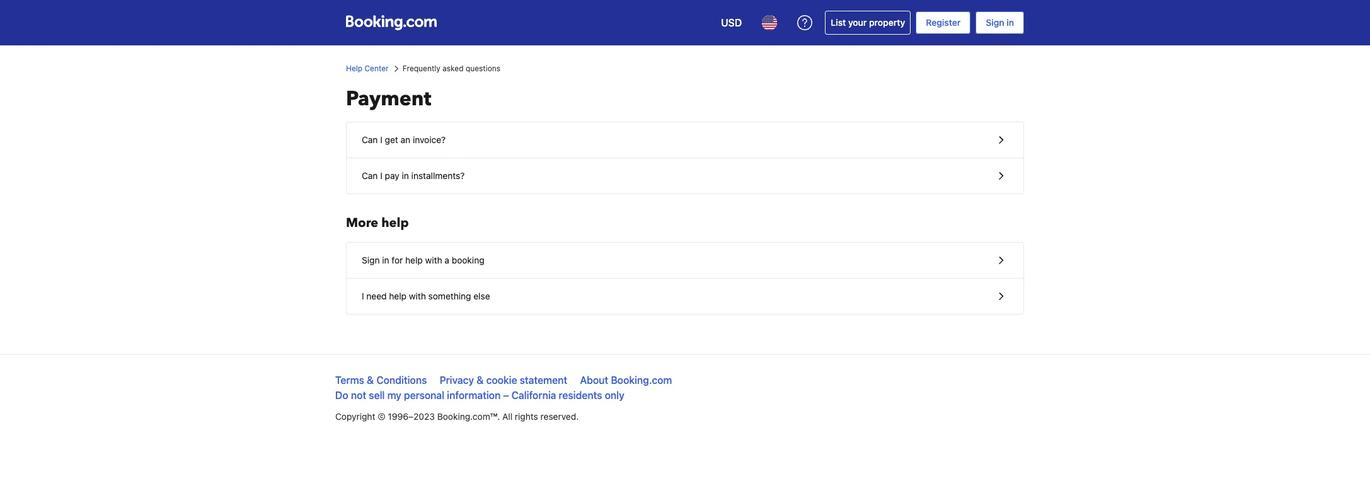 Task type: vqa. For each thing, say whether or not it's contained in the screenshot.
The 1 December 2023 'Option'
no



Task type: locate. For each thing, give the bounding box(es) containing it.
1 vertical spatial in
[[402, 170, 409, 181]]

& for terms
[[367, 375, 374, 386]]

& up do not sell my personal information – california residents only link
[[477, 375, 484, 386]]

help
[[382, 214, 409, 231], [406, 255, 423, 265], [389, 291, 407, 301]]

residents
[[559, 390, 603, 401]]

sign right register
[[986, 17, 1005, 28]]

©
[[378, 411, 386, 422]]

invoice?
[[413, 134, 446, 145]]

usd button
[[714, 8, 750, 38]]

with left a
[[425, 255, 442, 265]]

1 vertical spatial i
[[380, 170, 383, 181]]

0 vertical spatial i
[[380, 134, 383, 145]]

0 horizontal spatial sign
[[362, 255, 380, 265]]

terms
[[335, 375, 364, 386]]

a
[[445, 255, 450, 265]]

2 vertical spatial in
[[382, 255, 389, 265]]

& up sell
[[367, 375, 374, 386]]

more
[[346, 214, 379, 231]]

i for pay
[[380, 170, 383, 181]]

in
[[1007, 17, 1015, 28], [402, 170, 409, 181], [382, 255, 389, 265]]

0 vertical spatial in
[[1007, 17, 1015, 28]]

1 horizontal spatial in
[[402, 170, 409, 181]]

1 horizontal spatial sign
[[986, 17, 1005, 28]]

do not sell my personal information – california residents only link
[[335, 390, 625, 401]]

0 vertical spatial with
[[425, 255, 442, 265]]

i for get
[[380, 134, 383, 145]]

in inside button
[[382, 255, 389, 265]]

help right need
[[389, 291, 407, 301]]

frequently asked questions
[[403, 64, 501, 73]]

0 horizontal spatial &
[[367, 375, 374, 386]]

else
[[474, 291, 490, 301]]

1 vertical spatial help
[[406, 255, 423, 265]]

center
[[365, 64, 389, 73]]

list
[[831, 17, 846, 28]]

register link
[[916, 11, 971, 34]]

2 vertical spatial i
[[362, 291, 364, 301]]

help center button
[[346, 63, 389, 74]]

sign
[[986, 17, 1005, 28], [362, 255, 380, 265]]

i left pay
[[380, 170, 383, 181]]

2 vertical spatial help
[[389, 291, 407, 301]]

can left get
[[362, 134, 378, 145]]

can i pay in installments? button
[[347, 158, 1024, 194]]

with left something
[[409, 291, 426, 301]]

sign in
[[986, 17, 1015, 28]]

something
[[429, 291, 471, 301]]

1 & from the left
[[367, 375, 374, 386]]

payment
[[346, 85, 432, 113]]

with inside button
[[409, 291, 426, 301]]

privacy & cookie statement link
[[440, 375, 568, 386]]

can left pay
[[362, 170, 378, 181]]

2 & from the left
[[477, 375, 484, 386]]

2 horizontal spatial in
[[1007, 17, 1015, 28]]

terms & conditions link
[[335, 375, 427, 386]]

0 vertical spatial can
[[362, 134, 378, 145]]

1 vertical spatial can
[[362, 170, 378, 181]]

1 horizontal spatial &
[[477, 375, 484, 386]]

sign in for help with a booking button
[[347, 243, 1024, 279]]

list your property
[[831, 17, 906, 28]]

i
[[380, 134, 383, 145], [380, 170, 383, 181], [362, 291, 364, 301]]

0 horizontal spatial in
[[382, 255, 389, 265]]

help right more
[[382, 214, 409, 231]]

questions
[[466, 64, 501, 73]]

2 can from the top
[[362, 170, 378, 181]]

in for sign in for help with a booking
[[382, 255, 389, 265]]

with
[[425, 255, 442, 265], [409, 291, 426, 301]]

sign left for
[[362, 255, 380, 265]]

installments?
[[412, 170, 465, 181]]

i left get
[[380, 134, 383, 145]]

can
[[362, 134, 378, 145], [362, 170, 378, 181]]

&
[[367, 375, 374, 386], [477, 375, 484, 386]]

0 vertical spatial sign
[[986, 17, 1005, 28]]

help right for
[[406, 255, 423, 265]]

sign inside button
[[362, 255, 380, 265]]

about booking.com link
[[580, 375, 673, 386]]

an
[[401, 134, 411, 145]]

i left need
[[362, 291, 364, 301]]

i need help with something else button
[[347, 279, 1024, 314]]

rights
[[515, 411, 538, 422]]

all
[[503, 411, 513, 422]]

sell
[[369, 390, 385, 401]]

property
[[870, 17, 906, 28]]

1 vertical spatial with
[[409, 291, 426, 301]]

1 can from the top
[[362, 134, 378, 145]]

1 vertical spatial sign
[[362, 255, 380, 265]]

help
[[346, 64, 363, 73]]



Task type: describe. For each thing, give the bounding box(es) containing it.
in for sign in
[[1007, 17, 1015, 28]]

statement
[[520, 375, 568, 386]]

1996–2023
[[388, 411, 435, 422]]

pay
[[385, 170, 400, 181]]

register
[[927, 17, 961, 28]]

cookie
[[487, 375, 517, 386]]

sign in for help with a booking link
[[347, 243, 1024, 278]]

information
[[447, 390, 501, 401]]

help inside button
[[389, 291, 407, 301]]

can i get an invoice?
[[362, 134, 446, 145]]

about booking.com do not sell my personal information – california residents only
[[335, 375, 673, 401]]

& for privacy
[[477, 375, 484, 386]]

booking.com
[[611, 375, 673, 386]]

with inside button
[[425, 255, 442, 265]]

copyright
[[335, 411, 376, 422]]

can for can i pay in installments?
[[362, 170, 378, 181]]

privacy
[[440, 375, 474, 386]]

sign in link
[[976, 11, 1025, 34]]

list your property link
[[826, 11, 911, 35]]

copyright © 1996–2023 booking.com™. all rights reserved.
[[335, 411, 579, 422]]

booking
[[452, 255, 485, 265]]

asked
[[443, 64, 464, 73]]

can i get an invoice? button
[[347, 122, 1024, 158]]

privacy & cookie statement
[[440, 375, 568, 386]]

help inside button
[[406, 255, 423, 265]]

help center
[[346, 64, 389, 73]]

reserved.
[[541, 411, 579, 422]]

i need help with something else
[[362, 291, 490, 301]]

booking.com online hotel reservations image
[[346, 15, 437, 30]]

only
[[605, 390, 625, 401]]

california
[[512, 390, 557, 401]]

your
[[849, 17, 867, 28]]

for
[[392, 255, 403, 265]]

my
[[388, 390, 402, 401]]

more help
[[346, 214, 409, 231]]

about
[[580, 375, 609, 386]]

sign for sign in
[[986, 17, 1005, 28]]

get
[[385, 134, 398, 145]]

usd
[[722, 17, 742, 28]]

–
[[503, 390, 509, 401]]

conditions
[[377, 375, 427, 386]]

in inside button
[[402, 170, 409, 181]]

0 vertical spatial help
[[382, 214, 409, 231]]

booking.com™.
[[437, 411, 500, 422]]

do
[[335, 390, 349, 401]]

sign in for help with a booking
[[362, 255, 485, 265]]

not
[[351, 390, 367, 401]]

can i pay in installments?
[[362, 170, 465, 181]]

personal
[[404, 390, 445, 401]]

sign for sign in for help with a booking
[[362, 255, 380, 265]]

terms & conditions
[[335, 375, 427, 386]]

frequently
[[403, 64, 441, 73]]

can for can i get an invoice?
[[362, 134, 378, 145]]

need
[[367, 291, 387, 301]]



